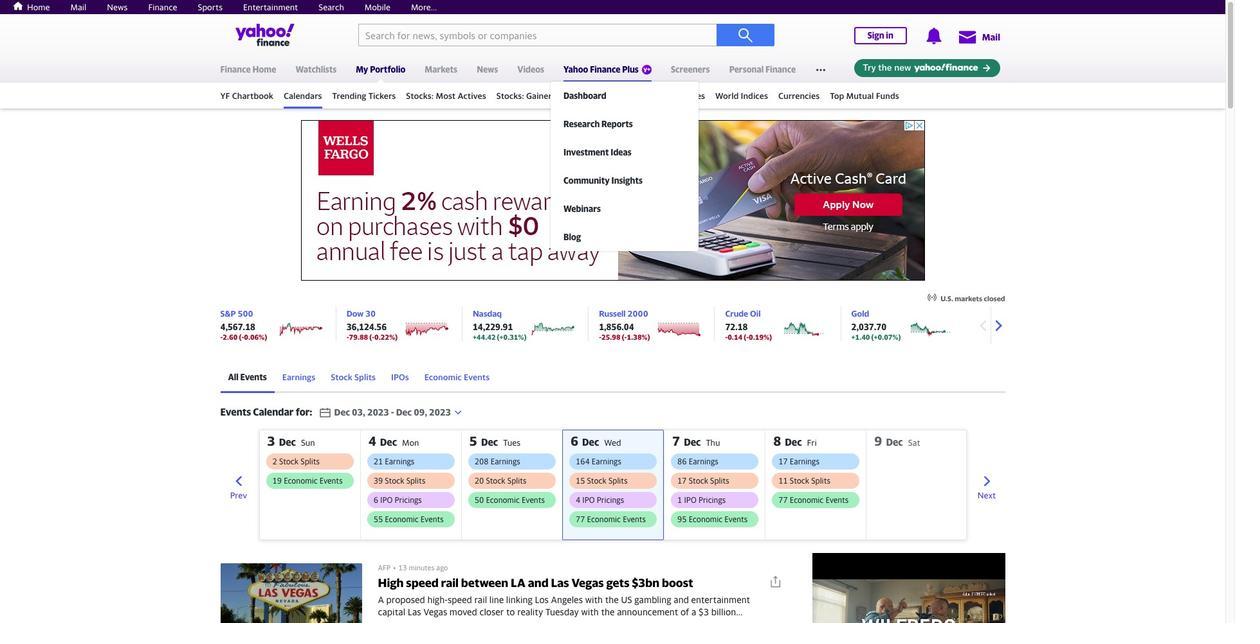 Task type: describe. For each thing, give the bounding box(es) containing it.
events calendar for:
[[220, 407, 312, 418]]

finance home link
[[220, 56, 276, 80]]

rail inside high speed rail between la and las vegas gets $3bn boost link
[[441, 577, 459, 591]]

dec for 4
[[380, 437, 397, 448]]

russell 2000 link
[[599, 309, 648, 319]]

1 vertical spatial with
[[581, 607, 599, 618]]

splits for 5
[[507, 477, 526, 486]]

investment
[[564, 147, 609, 158]]

city
[[674, 619, 689, 624]]

yf chartbook
[[220, 91, 273, 101]]

events down 11 stock splits
[[826, 496, 849, 506]]

4 for ipo
[[576, 496, 580, 506]]

screeners
[[671, 64, 710, 75]]

1 horizontal spatial linking
[[506, 595, 533, 606]]

sat
[[908, 438, 920, 448]]

6 ipo pricings
[[374, 496, 422, 506]]

trending tickers link
[[332, 85, 396, 107]]

sports link
[[198, 2, 223, 12]]

funds
[[876, 91, 899, 101]]

yahoo
[[564, 64, 588, 75]]

15 stock splits
[[576, 477, 628, 486]]

closer
[[480, 607, 504, 618]]

stock for 8
[[790, 477, 809, 486]]

0 vertical spatial mail link
[[70, 2, 86, 12]]

next image
[[988, 316, 1008, 336]]

navigation containing finance home
[[0, 53, 1225, 252]]

6 for dec
[[571, 434, 578, 449]]

03,
[[352, 407, 365, 418]]

1 horizontal spatial mail
[[982, 32, 1000, 42]]

(- for 4,567.18
[[239, 333, 244, 342]]

dec left the 09,
[[396, 407, 412, 418]]

19 economic events
[[272, 477, 343, 486]]

tickers
[[368, 91, 396, 101]]

notifications image
[[926, 28, 942, 44]]

gets
[[606, 577, 630, 591]]

0 vertical spatial advertisement region
[[301, 120, 925, 281]]

afp • 13 minutes ago
[[378, 564, 448, 573]]

economic down 1 ipo pricings
[[689, 515, 723, 525]]

(- for 72.18
[[744, 333, 749, 342]]

- for 25.98
[[599, 333, 601, 342]]

sign
[[868, 30, 884, 41]]

2
[[272, 457, 277, 467]]

crude oil 72.18 -0.14 (-0.19%)
[[725, 309, 772, 342]]

21
[[374, 457, 383, 467]]

events down the 6 ipo pricings
[[421, 515, 444, 525]]

3 dec sun
[[267, 434, 315, 449]]

6 for ipo
[[374, 496, 378, 506]]

world indices
[[715, 91, 768, 101]]

events right all
[[240, 372, 267, 383]]

208 earnings
[[475, 457, 520, 467]]

2 horizontal spatial las
[[551, 577, 569, 591]]

dec for 3
[[279, 437, 296, 448]]

dec for 8
[[785, 437, 802, 448]]

(- for 36,124.56
[[369, 333, 374, 342]]

55 economic events
[[374, 515, 444, 525]]

rail inside a proposed high-speed rail line linking los angeles with the us gambling and entertainment capital las vegas moved closer to reality tuesday with the announcement of a $3 billion government grant.a line linking las vegas with america's second biggest city has be
[[474, 595, 487, 606]]

0.19%)
[[749, 333, 772, 342]]

sign in link
[[854, 27, 907, 44]]

research reports link
[[551, 110, 705, 138]]

videos
[[517, 64, 544, 75]]

social media share article menu image
[[768, 576, 781, 589]]

stock inside tab list
[[331, 372, 352, 383]]

earnings link
[[275, 363, 323, 394]]

earnings for 7
[[689, 457, 718, 467]]

1 2023 from the left
[[367, 407, 389, 418]]

earnings for 4
[[385, 457, 414, 467]]

pricings for 6
[[597, 496, 624, 506]]

s&p
[[220, 309, 236, 319]]

2000
[[628, 309, 648, 319]]

11 stock splits
[[778, 477, 830, 486]]

15
[[576, 477, 585, 486]]

events down all
[[220, 407, 251, 418]]

stocks: gainers link
[[496, 85, 556, 107]]

economic inside economic events "link"
[[424, 372, 462, 383]]

ago
[[436, 564, 448, 573]]

1 horizontal spatial line
[[489, 595, 504, 606]]

+1.40
[[851, 333, 870, 342]]

to
[[506, 607, 515, 618]]

government
[[378, 619, 427, 624]]

a proposed high-speed rail line linking los angeles with the us gambling and entertainment capital las vegas moved closer to reality tuesday with the announcement of a $3 billion government grant.a line linking las vegas with america's second biggest city has be
[[378, 595, 750, 624]]

Search for news, symbols or companies text field
[[358, 24, 717, 46]]

pricings for 4
[[395, 496, 422, 506]]

splits left the ipos
[[354, 372, 376, 383]]

economic down 4 ipo pricings
[[587, 515, 621, 525]]

biggest
[[642, 619, 672, 624]]

6 dec wed
[[571, 434, 621, 449]]

1 vertical spatial the
[[601, 607, 615, 618]]

stock for 5
[[486, 477, 505, 486]]

stock for 7
[[689, 477, 708, 486]]

billion
[[711, 607, 736, 618]]

4 ipo pricings
[[576, 496, 624, 506]]

4 for dec
[[368, 434, 376, 449]]

500
[[238, 309, 253, 319]]

- for 0.14
[[725, 333, 728, 342]]

(+0.07%)
[[871, 333, 901, 342]]

1 vertical spatial advertisement region
[[812, 554, 1005, 624]]

19
[[272, 477, 282, 486]]

splits for 4
[[406, 477, 425, 486]]

indices
[[741, 91, 768, 101]]

grant.a
[[429, 619, 460, 624]]

yf chartbook link
[[220, 85, 273, 107]]

164 earnings
[[576, 457, 621, 467]]

all events link
[[220, 363, 275, 394]]

investment ideas
[[564, 147, 632, 158]]

all events
[[228, 372, 267, 383]]

0 vertical spatial home
[[27, 2, 50, 12]]

high speed rail between la and las vegas gets $3bn boost link
[[220, 554, 786, 624]]

angeles
[[551, 595, 583, 606]]

los
[[535, 595, 549, 606]]

actives
[[458, 91, 486, 101]]

gold link
[[851, 309, 869, 319]]

top mutual funds
[[830, 91, 899, 101]]

0.22%)
[[374, 333, 398, 342]]

20 stock splits
[[475, 477, 526, 486]]

8 dec fri
[[773, 434, 817, 449]]

markets
[[955, 295, 982, 303]]

0 horizontal spatial speed
[[406, 577, 439, 591]]

and inside a proposed high-speed rail line linking los angeles with the us gambling and entertainment capital las vegas moved closer to reality tuesday with the announcement of a $3 billion government grant.a line linking las vegas with america's second biggest city has be
[[674, 595, 689, 606]]

economic down 20 stock splits
[[486, 496, 520, 506]]

nasdaq link
[[473, 309, 502, 319]]

boost
[[662, 577, 693, 591]]

ipo for 4
[[380, 496, 393, 506]]

mon
[[402, 438, 419, 448]]

world
[[715, 91, 739, 101]]

economic down 11 stock splits
[[790, 496, 824, 506]]

finance up yf
[[220, 64, 251, 75]]

0 horizontal spatial news link
[[107, 2, 128, 12]]

72.18
[[725, 322, 748, 333]]

86
[[677, 457, 687, 467]]

2 vertical spatial with
[[549, 619, 567, 624]]

announcement
[[617, 607, 678, 618]]

sports
[[198, 2, 223, 12]]

earnings for 5
[[491, 457, 520, 467]]

a
[[378, 595, 384, 606]]

ipo for 7
[[684, 496, 697, 506]]

tab list containing all events
[[220, 363, 1005, 394]]

economic down 2 stock splits
[[284, 477, 318, 486]]

(+0.31%)
[[497, 333, 526, 342]]



Task type: vqa. For each thing, say whether or not it's contained in the screenshot.


Task type: locate. For each thing, give the bounding box(es) containing it.
79.88
[[349, 333, 368, 342]]

1 vertical spatial mail link
[[958, 25, 1000, 48]]

ipo down 15
[[582, 496, 595, 506]]

0 vertical spatial 4
[[368, 434, 376, 449]]

1 vertical spatial 17
[[677, 477, 687, 486]]

earnings up 17 stock splits
[[689, 457, 718, 467]]

mail right home link
[[70, 2, 86, 12]]

my portfolio link
[[356, 56, 405, 83]]

2023 right the 09,
[[429, 407, 451, 418]]

1 vertical spatial news link
[[477, 56, 498, 80]]

events down 1 ipo pricings
[[724, 515, 748, 525]]

ipo down 39
[[380, 496, 393, 506]]

more... link
[[411, 2, 437, 12]]

1 horizontal spatial las
[[507, 619, 521, 624]]

2 horizontal spatial vegas
[[572, 577, 604, 591]]

dow 30 36,124.56 -79.88 (-0.22%)
[[347, 309, 398, 342]]

4 (- from the left
[[744, 333, 749, 342]]

for:
[[296, 407, 312, 418]]

calendars
[[284, 91, 322, 101]]

(- inside the crude oil 72.18 -0.14 (-0.19%)
[[744, 333, 749, 342]]

high speed rail between la and las vegas gets $3bn boost
[[378, 577, 693, 591]]

tab list
[[220, 363, 1005, 394]]

1 vertical spatial 77
[[576, 515, 585, 525]]

0 horizontal spatial vegas
[[423, 607, 447, 618]]

1 horizontal spatial 2023
[[429, 407, 451, 418]]

0 horizontal spatial pricings
[[395, 496, 422, 506]]

0 vertical spatial news link
[[107, 2, 128, 12]]

17 for 17 earnings
[[778, 457, 788, 467]]

(- inside s&p 500 4,567.18 -2.60 (-0.06%)
[[239, 333, 244, 342]]

between
[[461, 577, 508, 591]]

la
[[511, 577, 525, 591]]

0 vertical spatial vegas
[[572, 577, 604, 591]]

dec right 3
[[279, 437, 296, 448]]

1 horizontal spatial news link
[[477, 56, 498, 80]]

all
[[228, 372, 238, 383]]

stocks: for stocks: losers
[[566, 91, 594, 101]]

events down +44.42
[[464, 372, 490, 383]]

0 vertical spatial line
[[489, 595, 504, 606]]

sun
[[301, 438, 315, 448]]

25.98
[[601, 333, 621, 342]]

dec inside '9 dec sat'
[[886, 437, 903, 448]]

nasdaq 14,229.91 +44.42 (+0.31%)
[[473, 309, 526, 342]]

0 vertical spatial speed
[[406, 577, 439, 591]]

(- right 0.14
[[744, 333, 749, 342]]

search
[[319, 2, 344, 12]]

s&p 500 4,567.18 -2.60 (-0.06%)
[[220, 309, 267, 342]]

(- inside dow 30 36,124.56 -79.88 (-0.22%)
[[369, 333, 374, 342]]

0 horizontal spatial linking
[[479, 619, 505, 624]]

1 horizontal spatial home
[[252, 64, 276, 75]]

dec inside 7 dec thu
[[684, 437, 701, 448]]

(-
[[239, 333, 244, 342], [369, 333, 374, 342], [622, 333, 627, 342], [744, 333, 749, 342]]

stocks: left gainers
[[496, 91, 524, 101]]

finance
[[148, 2, 177, 12], [220, 64, 251, 75], [590, 64, 620, 75], [765, 64, 796, 75]]

6 up 55
[[374, 496, 378, 506]]

events down 4 ipo pricings
[[623, 515, 646, 525]]

dec for 7
[[684, 437, 701, 448]]

plus
[[622, 64, 639, 75]]

community insights link
[[551, 167, 705, 195]]

mail right the notifications image
[[982, 32, 1000, 42]]

(- down 4,567.18
[[239, 333, 244, 342]]

linking up to
[[506, 595, 533, 606]]

stocks: down yahoo
[[566, 91, 594, 101]]

most
[[436, 91, 456, 101]]

navigation
[[0, 53, 1225, 252]]

1 vertical spatial linking
[[479, 619, 505, 624]]

oil
[[750, 309, 761, 319]]

wed
[[604, 438, 621, 448]]

4 down 15
[[576, 496, 580, 506]]

stock right 20
[[486, 477, 505, 486]]

markets
[[425, 64, 457, 75]]

- inside s&p 500 4,567.18 -2.60 (-0.06%)
[[220, 333, 223, 342]]

1 vertical spatial rail
[[474, 595, 487, 606]]

(- for 1,856.04
[[622, 333, 627, 342]]

dec inside 3 dec sun
[[279, 437, 296, 448]]

3 ipo from the left
[[684, 496, 697, 506]]

economic down the 6 ipo pricings
[[385, 515, 419, 525]]

has
[[691, 619, 705, 624]]

4
[[368, 434, 376, 449], [576, 496, 580, 506]]

yahoo finance plus
[[564, 64, 639, 75]]

2023
[[367, 407, 389, 418], [429, 407, 451, 418]]

a
[[692, 607, 696, 618]]

search image
[[738, 27, 753, 43]]

second
[[611, 619, 640, 624]]

77 down the 11 at the right of the page
[[778, 496, 788, 506]]

1 horizontal spatial ipo
[[582, 496, 595, 506]]

dec right 7
[[684, 437, 701, 448]]

rail up closer
[[474, 595, 487, 606]]

splits up 1 ipo pricings
[[710, 477, 729, 486]]

- for 2.60
[[220, 333, 223, 342]]

0 horizontal spatial stocks:
[[406, 91, 434, 101]]

speed down 'minutes'
[[406, 577, 439, 591]]

2 stocks: from the left
[[496, 91, 524, 101]]

world indices link
[[715, 85, 768, 107]]

50
[[475, 496, 484, 506]]

0 vertical spatial 6
[[571, 434, 578, 449]]

stocks: left most
[[406, 91, 434, 101]]

research
[[564, 119, 600, 129]]

mail link right the notifications image
[[958, 25, 1000, 48]]

- down 72.18
[[725, 333, 728, 342]]

1 ipo from the left
[[380, 496, 393, 506]]

1 vertical spatial news
[[477, 64, 498, 75]]

dec up 21 earnings
[[380, 437, 397, 448]]

nasdaq
[[473, 309, 502, 319]]

0 horizontal spatial 17
[[677, 477, 687, 486]]

1 stocks: from the left
[[406, 91, 434, 101]]

earnings up 39 stock splits
[[385, 457, 414, 467]]

speed inside a proposed high-speed rail line linking los angeles with the us gambling and entertainment capital las vegas moved closer to reality tuesday with the announcement of a $3 billion government grant.a line linking las vegas with america's second biggest city has be
[[448, 595, 472, 606]]

0 vertical spatial las
[[551, 577, 569, 591]]

splits down 17 earnings
[[811, 477, 830, 486]]

0 horizontal spatial line
[[462, 619, 476, 624]]

1 vertical spatial mail
[[982, 32, 1000, 42]]

premium yahoo finance logo image
[[642, 65, 652, 75]]

news left finance link
[[107, 2, 128, 12]]

- down 4,567.18
[[220, 333, 223, 342]]

stock down 86 earnings
[[689, 477, 708, 486]]

1 vertical spatial home
[[252, 64, 276, 75]]

77 economic events down 11 stock splits
[[778, 496, 849, 506]]

77 down 4 ipo pricings
[[576, 515, 585, 525]]

9
[[874, 434, 882, 449]]

1 horizontal spatial rail
[[474, 595, 487, 606]]

news up actives
[[477, 64, 498, 75]]

earnings for 6
[[592, 457, 621, 467]]

0 vertical spatial 77 economic events
[[778, 496, 849, 506]]

stock right 2
[[279, 457, 299, 467]]

splits for 6
[[608, 477, 628, 486]]

1 vertical spatial 4
[[576, 496, 580, 506]]

dow 30 link
[[347, 309, 376, 319]]

mobile
[[365, 2, 390, 12]]

advertisement region
[[301, 120, 925, 281], [812, 554, 1005, 624]]

speed up moved at the left
[[448, 595, 472, 606]]

sign in
[[868, 30, 893, 41]]

splits up 4 ipo pricings
[[608, 477, 628, 486]]

17 up the 11 at the right of the page
[[778, 457, 788, 467]]

- for 79.88
[[347, 333, 349, 342]]

17 earnings
[[778, 457, 819, 467]]

news for left news link
[[107, 2, 128, 12]]

1 vertical spatial vegas
[[423, 607, 447, 618]]

blog
[[564, 232, 581, 243]]

77 economic events down 4 ipo pricings
[[576, 515, 646, 525]]

2 (- from the left
[[369, 333, 374, 342]]

0 horizontal spatial rail
[[441, 577, 459, 591]]

9 dec sat
[[874, 434, 920, 449]]

events inside "link"
[[464, 372, 490, 383]]

finance left plus on the top
[[590, 64, 620, 75]]

0 vertical spatial mail
[[70, 2, 86, 12]]

vegas
[[572, 577, 604, 591], [423, 607, 447, 618], [523, 619, 547, 624]]

1 horizontal spatial 77
[[778, 496, 788, 506]]

4 dec mon
[[368, 434, 419, 449]]

1 vertical spatial 77 economic events
[[576, 515, 646, 525]]

dashboard link
[[551, 82, 705, 110]]

1
[[677, 496, 682, 506]]

earnings up 11 stock splits
[[790, 457, 819, 467]]

2 horizontal spatial ipo
[[684, 496, 697, 506]]

pricings up 55 economic events
[[395, 496, 422, 506]]

las up angeles
[[551, 577, 569, 591]]

0 vertical spatial with
[[585, 595, 603, 606]]

finance left sports on the top left of the page
[[148, 2, 177, 12]]

dec for 5
[[481, 437, 498, 448]]

dec up 164 earnings
[[582, 437, 599, 448]]

0 horizontal spatial las
[[408, 607, 421, 618]]

splits down sun
[[301, 457, 320, 467]]

and up los
[[528, 577, 548, 591]]

dashboard
[[564, 91, 606, 101]]

1 vertical spatial las
[[408, 607, 421, 618]]

my
[[356, 64, 368, 75]]

0 horizontal spatial home
[[27, 2, 50, 12]]

try the new yahoo finance image
[[854, 59, 1000, 77]]

0 horizontal spatial 2023
[[367, 407, 389, 418]]

linking down closer
[[479, 619, 505, 624]]

0 vertical spatial linking
[[506, 595, 533, 606]]

dec inside 4 dec mon
[[380, 437, 397, 448]]

stock right 39
[[385, 477, 404, 486]]

news link left finance link
[[107, 2, 128, 12]]

55
[[374, 515, 383, 525]]

0 vertical spatial rail
[[441, 577, 459, 591]]

gainers
[[526, 91, 556, 101]]

mail
[[70, 2, 86, 12], [982, 32, 1000, 42]]

1 vertical spatial and
[[674, 595, 689, 606]]

splits up the 6 ipo pricings
[[406, 477, 425, 486]]

calendars link
[[284, 85, 322, 107]]

(- inside russell 2000 1,856.04 -25.98 (-1.38%)
[[622, 333, 627, 342]]

-
[[220, 333, 223, 342], [347, 333, 349, 342], [599, 333, 601, 342], [725, 333, 728, 342], [391, 407, 394, 418]]

2023 right 03,
[[367, 407, 389, 418]]

0 horizontal spatial ipo
[[380, 496, 393, 506]]

1 vertical spatial speed
[[448, 595, 472, 606]]

0 horizontal spatial and
[[528, 577, 548, 591]]

afp
[[378, 564, 391, 573]]

dec for 9
[[886, 437, 903, 448]]

crude
[[725, 309, 748, 319]]

2 vertical spatial las
[[507, 619, 521, 624]]

ipo right 1
[[684, 496, 697, 506]]

minutes
[[409, 564, 435, 573]]

17 down 86
[[677, 477, 687, 486]]

rail down ago in the bottom left of the page
[[441, 577, 459, 591]]

2 ipo from the left
[[582, 496, 595, 506]]

events down 2 stock splits
[[320, 477, 343, 486]]

- for dec
[[391, 407, 394, 418]]

1 (- from the left
[[239, 333, 244, 342]]

3 (- from the left
[[622, 333, 627, 342]]

vegas down high- on the bottom of the page
[[423, 607, 447, 618]]

pricings down 15 stock splits
[[597, 496, 624, 506]]

2 horizontal spatial pricings
[[699, 496, 726, 506]]

splits for 8
[[811, 477, 830, 486]]

3 pricings from the left
[[699, 496, 726, 506]]

splits for 7
[[710, 477, 729, 486]]

77
[[778, 496, 788, 506], [576, 515, 585, 525]]

1 vertical spatial 6
[[374, 496, 378, 506]]

0 vertical spatial news
[[107, 2, 128, 12]]

1 horizontal spatial 77 economic events
[[778, 496, 849, 506]]

- down the "36,124.56"
[[347, 333, 349, 342]]

- inside the crude oil 72.18 -0.14 (-0.19%)
[[725, 333, 728, 342]]

videos link
[[517, 56, 544, 80]]

dec left 03,
[[334, 407, 350, 418]]

vegas down reality
[[523, 619, 547, 624]]

- left the 09,
[[391, 407, 394, 418]]

0 horizontal spatial 77 economic events
[[576, 515, 646, 525]]

stock for 4
[[385, 477, 404, 486]]

stocks: losers link
[[566, 85, 621, 107]]

the up second
[[601, 607, 615, 618]]

2 2023 from the left
[[429, 407, 451, 418]]

0 vertical spatial and
[[528, 577, 548, 591]]

screeners link
[[671, 56, 710, 80]]

17
[[778, 457, 788, 467], [677, 477, 687, 486]]

markets link
[[425, 56, 457, 80]]

dec right 5
[[481, 437, 498, 448]]

3 stocks: from the left
[[566, 91, 594, 101]]

09,
[[414, 407, 427, 418]]

investment ideas link
[[551, 138, 705, 167]]

1 horizontal spatial vegas
[[523, 619, 547, 624]]

2 horizontal spatial stocks:
[[566, 91, 594, 101]]

gold 2,037.70 +1.40 (+0.07%)
[[851, 309, 901, 342]]

1 pricings from the left
[[395, 496, 422, 506]]

earnings up for:
[[282, 372, 315, 383]]

personal
[[729, 64, 764, 75]]

next
[[978, 491, 996, 501]]

0 horizontal spatial 6
[[374, 496, 378, 506]]

1 horizontal spatial news
[[477, 64, 498, 75]]

stock
[[331, 372, 352, 383], [279, 457, 299, 467], [385, 477, 404, 486], [486, 477, 505, 486], [587, 477, 607, 486], [689, 477, 708, 486], [790, 477, 809, 486]]

2 pricings from the left
[[597, 496, 624, 506]]

stocks: most actives link
[[406, 85, 486, 107]]

pricings for 7
[[699, 496, 726, 506]]

dec inside 5 dec tues
[[481, 437, 498, 448]]

1 horizontal spatial mail link
[[958, 25, 1000, 48]]

dow
[[347, 309, 364, 319]]

1 horizontal spatial 6
[[571, 434, 578, 449]]

0 horizontal spatial 4
[[368, 434, 376, 449]]

stock right the 11 at the right of the page
[[790, 477, 809, 486]]

prev link
[[220, 469, 257, 505]]

3
[[267, 434, 275, 449]]

dec inside the 8 dec fri
[[785, 437, 802, 448]]

stocks: most actives
[[406, 91, 486, 101]]

stock up 03,
[[331, 372, 352, 383]]

news inside navigation
[[477, 64, 498, 75]]

next link
[[969, 469, 1005, 505]]

dec right 9
[[886, 437, 903, 448]]

previous image
[[973, 316, 992, 336]]

4 up 21
[[368, 434, 376, 449]]

1 horizontal spatial speed
[[448, 595, 472, 606]]

1 horizontal spatial pricings
[[597, 496, 624, 506]]

dec for 6
[[582, 437, 599, 448]]

trending
[[332, 91, 366, 101]]

1 vertical spatial line
[[462, 619, 476, 624]]

0 horizontal spatial mail link
[[70, 2, 86, 12]]

0 vertical spatial the
[[605, 595, 619, 606]]

1 horizontal spatial 4
[[576, 496, 580, 506]]

1 horizontal spatial 17
[[778, 457, 788, 467]]

(- down 1,856.04
[[622, 333, 627, 342]]

capital
[[378, 607, 405, 618]]

21 earnings
[[374, 457, 414, 467]]

pricings
[[395, 496, 422, 506], [597, 496, 624, 506], [699, 496, 726, 506]]

- down 1,856.04
[[599, 333, 601, 342]]

2 vertical spatial vegas
[[523, 619, 547, 624]]

pricings up 95 economic events
[[699, 496, 726, 506]]

- inside dow 30 36,124.56 -79.88 (-0.22%)
[[347, 333, 349, 342]]

0 vertical spatial 77
[[778, 496, 788, 506]]

0 horizontal spatial mail
[[70, 2, 86, 12]]

0 horizontal spatial news
[[107, 2, 128, 12]]

events down 20 stock splits
[[522, 496, 545, 506]]

chartbook
[[232, 91, 273, 101]]

earnings up 15 stock splits
[[592, 457, 621, 467]]

news for bottommost news link
[[477, 64, 498, 75]]

finance up currencies "link"
[[765, 64, 796, 75]]

1 horizontal spatial stocks:
[[496, 91, 524, 101]]

stocks: for stocks: most actives
[[406, 91, 434, 101]]

vegas up angeles
[[572, 577, 604, 591]]

stocks: for stocks: gainers
[[496, 91, 524, 101]]

1 horizontal spatial and
[[674, 595, 689, 606]]

stock right 15
[[587, 477, 607, 486]]

russell 2000 1,856.04 -25.98 (-1.38%)
[[599, 309, 650, 342]]

mail link right home link
[[70, 2, 86, 12]]

earnings up 20 stock splits
[[491, 457, 520, 467]]

splits up 50 economic events
[[507, 477, 526, 486]]

las up government
[[408, 607, 421, 618]]

stock for 6
[[587, 477, 607, 486]]

0 vertical spatial 17
[[778, 457, 788, 467]]

mail link
[[70, 2, 86, 12], [958, 25, 1000, 48]]

208
[[475, 457, 489, 467]]

6 up 164
[[571, 434, 578, 449]]

home link
[[9, 1, 50, 12]]

ipo for 6
[[582, 496, 595, 506]]

news link up actives
[[477, 56, 498, 80]]

top mutual funds link
[[830, 85, 899, 107]]

2,037.70
[[851, 322, 886, 333]]

line up closer
[[489, 595, 504, 606]]

(- down the "36,124.56"
[[369, 333, 374, 342]]

dec inside 6 dec wed
[[582, 437, 599, 448]]

17 for 17 stock splits
[[677, 477, 687, 486]]

line down moved at the left
[[462, 619, 476, 624]]

and up of at the right bottom of page
[[674, 595, 689, 606]]

with
[[585, 595, 603, 606], [581, 607, 599, 618], [549, 619, 567, 624]]

0 horizontal spatial 77
[[576, 515, 585, 525]]

- inside russell 2000 1,856.04 -25.98 (-1.38%)
[[599, 333, 601, 342]]

earnings for 8
[[790, 457, 819, 467]]

economic up the 09,
[[424, 372, 462, 383]]

8
[[773, 434, 781, 449]]



